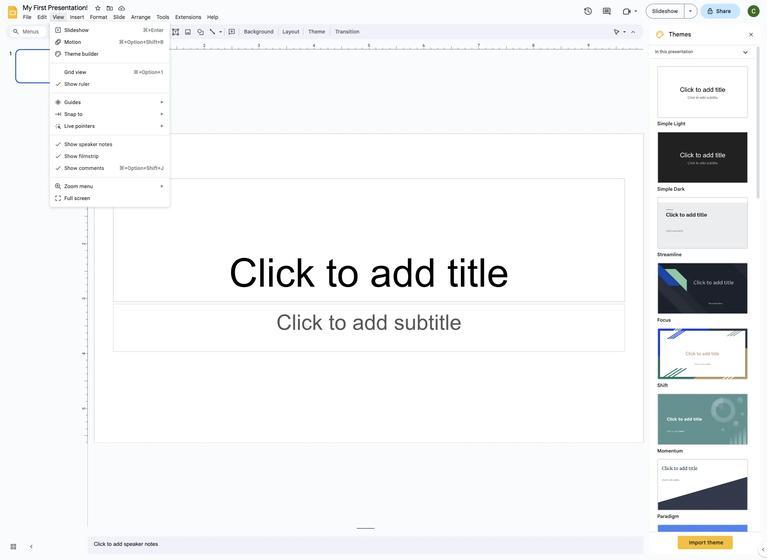 Task type: describe. For each thing, give the bounding box(es) containing it.
navigation inside themes application
[[0, 42, 82, 561]]

share
[[717, 8, 732, 15]]

menu bar banner
[[0, 0, 768, 561]]

menu bar inside menu bar banner
[[20, 10, 222, 22]]

⌘+option+1 element
[[125, 69, 164, 76]]

⌘+option+shift+b element
[[110, 38, 164, 46]]

omments
[[82, 165, 104, 171]]

slideshow p element
[[64, 27, 91, 33]]

the
[[64, 51, 73, 57]]

l ive pointers
[[64, 123, 95, 129]]

themes section
[[650, 24, 762, 561]]

themes
[[670, 31, 692, 38]]

import theme button
[[679, 537, 734, 550]]

d
[[72, 99, 75, 105]]

show speaker notes n element
[[64, 142, 115, 147]]

full screen u element
[[64, 196, 93, 201]]

rid
[[68, 69, 74, 75]]

shape image
[[196, 26, 205, 37]]

uler
[[81, 81, 90, 87]]

live pointers l element
[[64, 123, 97, 129]]

► for l ive pointers
[[161, 124, 164, 128]]

this
[[661, 49, 668, 54]]

main toolbar
[[46, 26, 364, 37]]

simple light
[[658, 121, 686, 127]]

paradigm
[[658, 514, 680, 520]]

Rename text field
[[20, 3, 92, 12]]

Simple Dark radio
[[654, 128, 753, 194]]

► for es
[[161, 100, 164, 104]]

layout
[[283, 28, 300, 35]]

extensions
[[175, 14, 202, 20]]

insert image image
[[184, 26, 192, 37]]

to
[[78, 111, 83, 117]]

pointers
[[75, 123, 95, 129]]

⌘+option+shift+b
[[119, 39, 164, 45]]

share button
[[701, 4, 741, 19]]

gui
[[64, 99, 72, 105]]

gui d es
[[64, 99, 81, 105]]

view menu item
[[50, 13, 67, 22]]

g rid view
[[64, 69, 86, 75]]

format
[[90, 14, 107, 20]]

motion a element
[[64, 39, 83, 45]]

insert
[[70, 14, 84, 20]]

themes application
[[0, 0, 768, 561]]

focus
[[658, 317, 672, 324]]

show ruler r element
[[64, 81, 92, 87]]

ilmstrip
[[81, 153, 99, 159]]

light
[[675, 121, 686, 127]]

f u ll screen
[[64, 196, 90, 201]]

snap to
[[64, 111, 83, 117]]

material image
[[659, 526, 748, 561]]

show f ilmstrip
[[64, 153, 99, 159]]

slideshow button
[[647, 4, 685, 19]]

momentum
[[658, 448, 684, 455]]

presentation
[[669, 49, 694, 54]]

f
[[64, 196, 67, 201]]

menu
[[80, 184, 93, 190]]

es
[[75, 99, 81, 105]]

ll
[[70, 196, 73, 201]]

file
[[23, 14, 32, 20]]

arrange menu item
[[128, 13, 154, 22]]

dark
[[675, 186, 685, 193]]

Menus field
[[9, 26, 47, 37]]

slide
[[113, 14, 125, 20]]

guides d element
[[64, 99, 83, 105]]

m
[[73, 51, 78, 57]]

in this presentation tab
[[650, 45, 756, 59]]

help
[[208, 14, 219, 20]]

Paradigm radio
[[654, 456, 753, 521]]

slideshow for slideshow p element
[[64, 27, 89, 33]]

ive
[[67, 123, 74, 129]]

tools
[[157, 14, 170, 20]]

⌘+enter element
[[134, 26, 164, 34]]

Shift radio
[[654, 325, 753, 390]]

show speaker n otes
[[64, 142, 113, 147]]



Task type: locate. For each thing, give the bounding box(es) containing it.
f
[[79, 153, 81, 159]]

slideshow inside slideshow button
[[653, 8, 679, 15]]

show left c
[[64, 165, 78, 171]]

menu bar
[[20, 10, 222, 22]]

format menu item
[[87, 13, 110, 22]]

c
[[79, 165, 82, 171]]

Star checkbox
[[93, 3, 103, 13]]

1 ► from the top
[[161, 100, 164, 104]]

simple
[[658, 121, 673, 127], [658, 186, 673, 193]]

simple left "light"
[[658, 121, 673, 127]]

show comments c element
[[64, 165, 107, 171]]

l
[[64, 123, 67, 129]]

slide menu item
[[110, 13, 128, 22]]

e
[[78, 51, 81, 57]]

1 vertical spatial slideshow
[[64, 27, 89, 33]]

3 show from the top
[[64, 153, 78, 159]]

edit
[[37, 14, 47, 20]]

►
[[161, 100, 164, 104], [161, 112, 164, 116], [161, 124, 164, 128], [161, 184, 164, 188]]

show for show speaker n otes
[[64, 142, 78, 147]]

menu inside themes application
[[47, 22, 170, 561]]

show left r
[[64, 81, 78, 87]]

simple for simple dark
[[658, 186, 673, 193]]

import
[[690, 540, 707, 547]]

snap to x element
[[64, 111, 85, 117]]

presentation options image
[[690, 10, 693, 12]]

⌘+option+1
[[134, 69, 164, 75]]

show up show f ilmstrip
[[64, 142, 78, 147]]

view
[[53, 14, 64, 20]]

show
[[64, 81, 78, 87], [64, 142, 78, 147], [64, 153, 78, 159], [64, 165, 78, 171]]

import theme
[[690, 540, 724, 547]]

tools menu item
[[154, 13, 172, 22]]

arrange
[[131, 14, 151, 20]]

layout button
[[281, 26, 302, 37]]

option group containing simple light
[[650, 59, 756, 561]]

slideshow inside menu
[[64, 27, 89, 33]]

streamline
[[658, 252, 683, 258]]

theme
[[309, 28, 326, 35]]

2 show from the top
[[64, 142, 78, 147]]

z
[[64, 184, 68, 190]]

transition button
[[332, 26, 363, 37]]

0 horizontal spatial slideshow
[[64, 27, 89, 33]]

simple inside "option"
[[658, 121, 673, 127]]

file menu item
[[20, 13, 35, 22]]

1 horizontal spatial slideshow
[[653, 8, 679, 15]]

show left f
[[64, 153, 78, 159]]

slideshow up motion a 'element'
[[64, 27, 89, 33]]

Simple Light radio
[[654, 63, 753, 561]]

⌘+option+shift+j element
[[110, 165, 164, 172]]

1 simple from the top
[[658, 121, 673, 127]]

2 ► from the top
[[161, 112, 164, 116]]

simple dark
[[658, 186, 685, 193]]

Material radio
[[654, 521, 753, 561]]

otes
[[102, 142, 113, 147]]

option group
[[650, 59, 756, 561]]

1 vertical spatial simple
[[658, 186, 673, 193]]

snap
[[64, 111, 76, 117]]

shift
[[658, 383, 669, 389]]

Focus radio
[[654, 259, 753, 325]]

0 vertical spatial slideshow
[[653, 8, 679, 15]]

builder
[[82, 51, 99, 57]]

show for show c omments
[[64, 165, 78, 171]]

4 ► from the top
[[161, 184, 164, 188]]

in
[[656, 49, 660, 54]]

z oom menu
[[64, 184, 93, 190]]

navigation
[[0, 42, 82, 561]]

slideshow
[[653, 8, 679, 15], [64, 27, 89, 33]]

extensions menu item
[[172, 13, 205, 22]]

theme builder m element
[[64, 51, 101, 57]]

edit menu item
[[35, 13, 50, 22]]

Momentum radio
[[654, 390, 753, 456]]

screen
[[74, 196, 90, 201]]

mode and view toolbar
[[612, 24, 640, 39]]

background
[[244, 28, 274, 35]]

zoom menu z element
[[64, 184, 95, 190]]

menu
[[47, 22, 170, 561]]

n
[[99, 142, 102, 147]]

in this presentation
[[656, 49, 694, 54]]

menu bar containing file
[[20, 10, 222, 22]]

motion
[[64, 39, 81, 45]]

insert menu item
[[67, 13, 87, 22]]

option group inside themes section
[[650, 59, 756, 561]]

simple left dark
[[658, 186, 673, 193]]

grid view g element
[[64, 69, 89, 75]]

show for show r uler
[[64, 81, 78, 87]]

the m e builder
[[64, 51, 99, 57]]

1 show from the top
[[64, 81, 78, 87]]

0 vertical spatial simple
[[658, 121, 673, 127]]

background button
[[241, 26, 277, 37]]

oom
[[68, 184, 78, 190]]

u
[[67, 196, 70, 201]]

help menu item
[[205, 13, 222, 22]]

speaker
[[79, 142, 98, 147]]

transition
[[336, 28, 360, 35]]

4 show from the top
[[64, 165, 78, 171]]

slideshow for slideshow button
[[653, 8, 679, 15]]

show for show f ilmstrip
[[64, 153, 78, 159]]

⌘+enter
[[143, 27, 164, 33]]

⌘+option+shift+j
[[119, 165, 164, 171]]

r
[[79, 81, 81, 87]]

theme button
[[305, 26, 329, 37]]

3 ► from the top
[[161, 124, 164, 128]]

► for z oom menu
[[161, 184, 164, 188]]

theme
[[708, 540, 724, 547]]

g
[[64, 69, 68, 75]]

menu containing slideshow
[[47, 22, 170, 561]]

show filmstrip f element
[[64, 153, 101, 159]]

select line image
[[218, 27, 222, 29]]

show c omments
[[64, 165, 104, 171]]

simple inside option
[[658, 186, 673, 193]]

show r uler
[[64, 81, 90, 87]]

Streamline radio
[[654, 194, 753, 259]]

simple for simple light
[[658, 121, 673, 127]]

2 simple from the top
[[658, 186, 673, 193]]

view
[[76, 69, 86, 75]]

slideshow left 'presentation options' icon
[[653, 8, 679, 15]]



Task type: vqa. For each thing, say whether or not it's contained in the screenshot.


